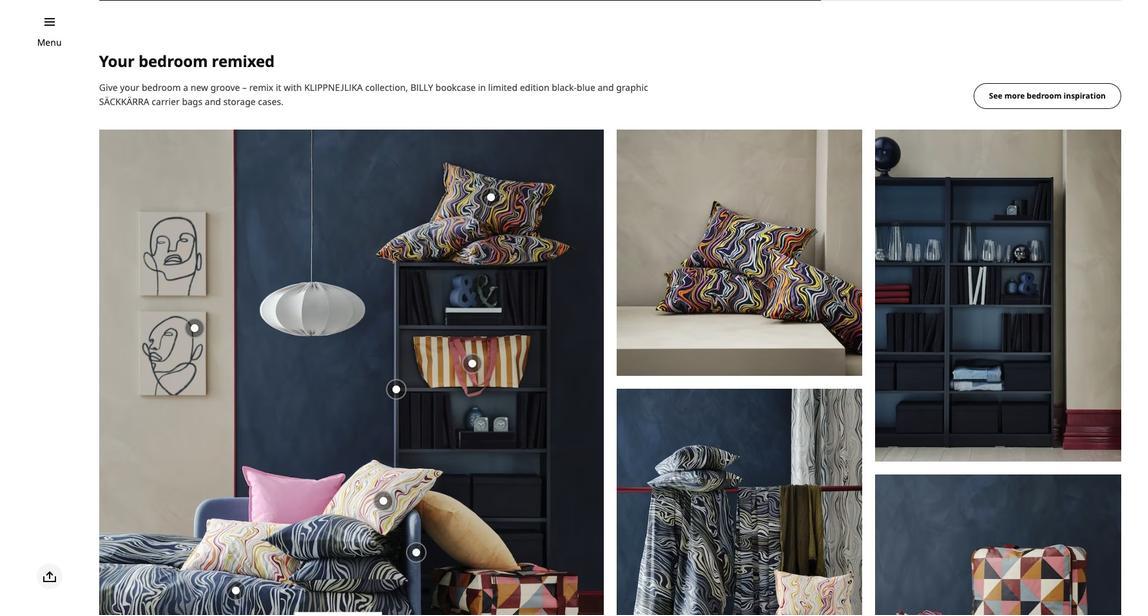 Task type: describe. For each thing, give the bounding box(es) containing it.
storage
[[223, 95, 256, 108]]

graphic
[[616, 81, 648, 94]]

new
[[191, 81, 208, 94]]

a billy bookcase in black-blue is behind a daybed. klippnejlika bedding is on the bed. säckkärra storage cases are beside it. image
[[99, 130, 604, 615]]

groove
[[211, 81, 240, 94]]

klippnejilka curtains hang behind a pole with klippnejlika bedding on it. klippnejlka cushion covers are on a table nearby. image
[[617, 389, 863, 615]]

in
[[478, 81, 486, 94]]

klippnejlika
[[304, 81, 363, 94]]

more
[[1005, 90, 1025, 101]]

bedroom for see
[[1027, 90, 1062, 101]]

bedroom up a
[[139, 50, 208, 72]]

inspiration
[[1064, 90, 1106, 101]]

carrier
[[152, 95, 180, 108]]

limited
[[488, 81, 518, 94]]

products shown on image element
[[295, 612, 382, 615]]

a
[[183, 81, 188, 94]]

with
[[284, 81, 302, 94]]

bags
[[182, 95, 203, 108]]

0 horizontal spatial and
[[205, 95, 221, 108]]

menu
[[37, 36, 62, 48]]

menu button
[[37, 35, 62, 50]]

edition
[[520, 81, 550, 94]]

remixed
[[212, 50, 275, 72]]

two säckkärra storage cases and a matching unfolded case are set on round blue tables in a blue studio space. image
[[876, 475, 1122, 615]]

give your bedroom a new groove – remix it with klippnejlika collection, billy bookcase in limited edition black-blue and graphic säckkärra carrier bags and storage cases.
[[99, 81, 648, 108]]



Task type: locate. For each thing, give the bounding box(es) containing it.
bedroom for give
[[142, 81, 181, 94]]

0 vertical spatial and
[[598, 81, 614, 94]]

säckkärra
[[99, 95, 149, 108]]

collection,
[[365, 81, 408, 94]]

scrollbar
[[99, 0, 1122, 8]]

your
[[120, 81, 139, 94]]

cases.
[[258, 95, 284, 108]]

1 vertical spatial and
[[205, 95, 221, 108]]

1 horizontal spatial and
[[598, 81, 614, 94]]

bedroom right more
[[1027, 90, 1062, 101]]

see more bedroom inspiration button
[[974, 83, 1122, 109]]

and down groove at the left
[[205, 95, 221, 108]]

billy
[[411, 81, 433, 94]]

and right blue
[[598, 81, 614, 94]]

remix
[[249, 81, 274, 94]]

give
[[99, 81, 118, 94]]

three klippnejlika cushion covers in dark blue/multicolour are in a corner of a platform in a beige studio space. image
[[617, 130, 863, 376]]

it
[[276, 81, 281, 94]]

black-
[[552, 81, 577, 94]]

two billy bookcases in black-blue occupy the corner of a beige room. books, storage boxes and vases fill the shelves. image
[[876, 130, 1122, 462]]

–
[[242, 81, 247, 94]]

your
[[99, 50, 135, 72]]

bedroom inside give your bedroom a new groove – remix it with klippnejlika collection, billy bookcase in limited edition black-blue and graphic säckkärra carrier bags and storage cases.
[[142, 81, 181, 94]]

blue
[[577, 81, 596, 94]]

bedroom up carrier
[[142, 81, 181, 94]]

your bedroom remixed
[[99, 50, 275, 72]]

bedroom inside button
[[1027, 90, 1062, 101]]

and
[[598, 81, 614, 94], [205, 95, 221, 108]]

see more bedroom inspiration
[[990, 90, 1106, 101]]

bedroom
[[139, 50, 208, 72], [142, 81, 181, 94], [1027, 90, 1062, 101]]

bookcase
[[436, 81, 476, 94]]

see
[[990, 90, 1003, 101]]



Task type: vqa. For each thing, say whether or not it's contained in the screenshot.
see
yes



